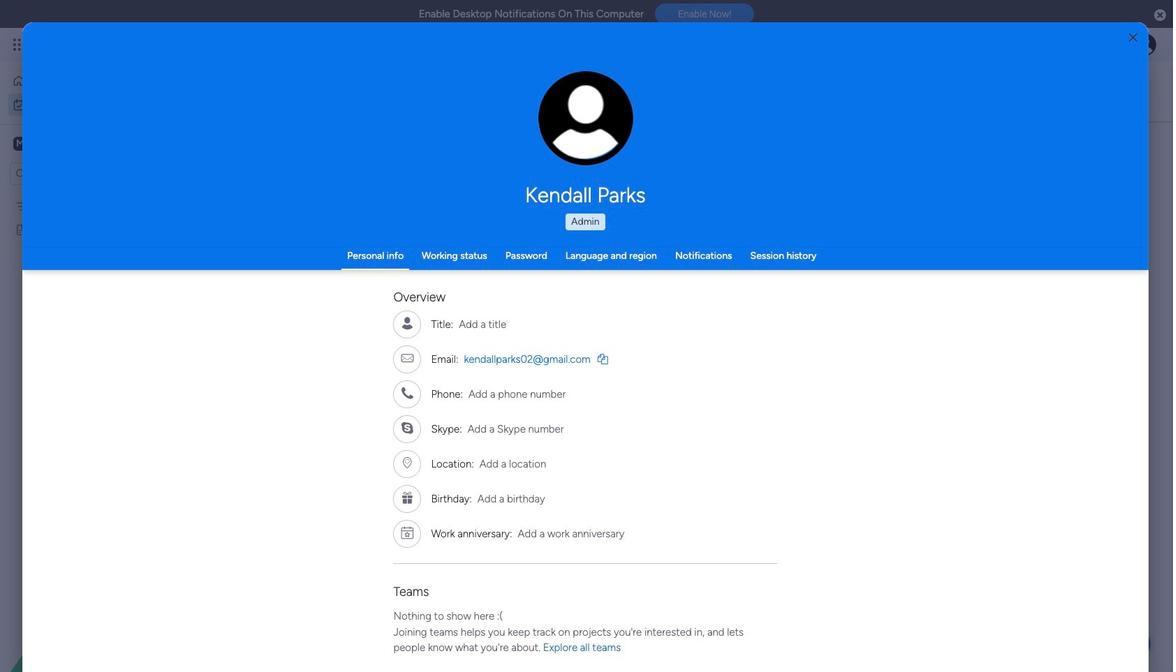 Task type: locate. For each thing, give the bounding box(es) containing it.
lottie animation image
[[0, 531, 178, 673]]

Search in workspace field
[[29, 166, 117, 182]]

option
[[8, 70, 170, 92], [8, 94, 170, 116], [0, 193, 178, 196]]

0 vertical spatial option
[[8, 70, 170, 92]]

1 vertical spatial option
[[8, 94, 170, 116]]

list box
[[0, 191, 178, 430]]



Task type: describe. For each thing, give the bounding box(es) containing it.
workspace selection element
[[13, 135, 117, 154]]

dapulse close image
[[1155, 8, 1166, 22]]

1 image
[[967, 29, 979, 44]]

2 vertical spatial option
[[0, 193, 178, 196]]

select product image
[[13, 38, 27, 52]]

welcome to my work feature image image
[[591, 270, 768, 355]]

lottie animation element
[[0, 531, 178, 673]]

kendall parks image
[[1134, 34, 1157, 56]]

close image
[[1129, 32, 1138, 43]]

Filter dashboard by text search field
[[265, 138, 397, 161]]

workspace image
[[13, 136, 27, 152]]

private board image
[[15, 223, 28, 236]]

copied! image
[[598, 354, 608, 364]]



Task type: vqa. For each thing, say whether or not it's contained in the screenshot.
1 icon
yes



